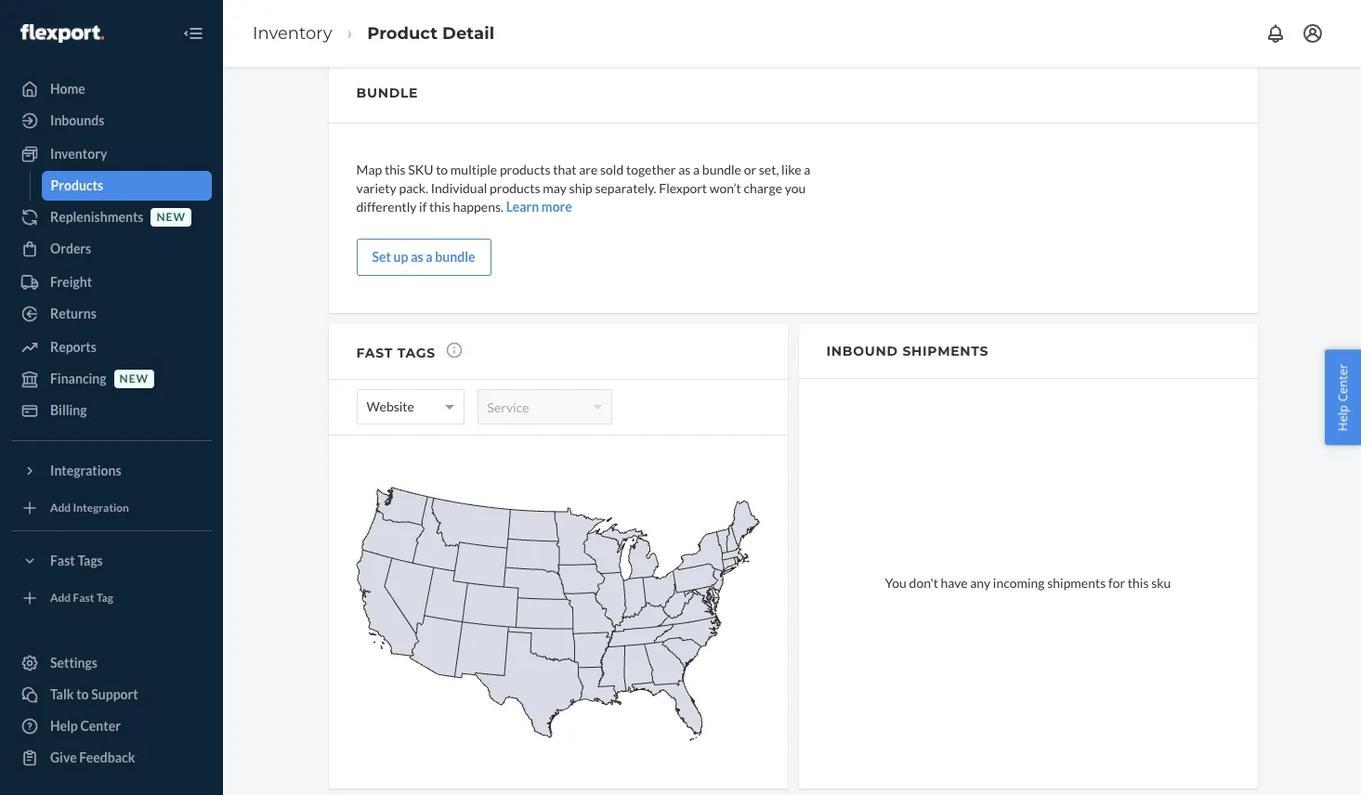 Task type: describe. For each thing, give the bounding box(es) containing it.
bundle
[[356, 84, 418, 101]]

you
[[885, 576, 907, 591]]

close navigation image
[[182, 22, 204, 45]]

breadcrumbs navigation
[[238, 6, 509, 61]]

returns link
[[11, 299, 212, 329]]

happens.
[[453, 199, 504, 215]]

1 horizontal spatial this
[[429, 199, 451, 215]]

talk
[[50, 687, 74, 703]]

up
[[394, 249, 408, 265]]

orders
[[50, 241, 91, 256]]

fast inside dropdown button
[[50, 553, 75, 569]]

set up as a bundle button
[[356, 239, 491, 276]]

sold
[[600, 162, 624, 177]]

bundle inside button
[[435, 249, 475, 265]]

integrations
[[50, 463, 121, 479]]

flexport
[[659, 180, 707, 196]]

sku
[[1152, 576, 1171, 591]]

for
[[1109, 576, 1126, 591]]

fast tags inside fast tags dropdown button
[[50, 553, 103, 569]]

learn more
[[506, 199, 572, 215]]

help center inside help center link
[[50, 718, 121, 734]]

to inside map this sku to multiple products that are sold together as a bundle or set, like a variety pack. individual products may ship separately. flexport won't charge you differently if this happens.
[[436, 162, 448, 177]]

talk to support button
[[11, 680, 212, 710]]

1 horizontal spatial a
[[693, 162, 700, 177]]

add fast tag link
[[11, 584, 212, 613]]

products
[[51, 178, 103, 193]]

new for replenishments
[[157, 210, 186, 224]]

if
[[419, 199, 427, 215]]

help inside button
[[1335, 405, 1352, 432]]

may
[[543, 180, 567, 196]]

2 horizontal spatial a
[[804, 162, 811, 177]]

as inside button
[[411, 249, 423, 265]]

product
[[367, 23, 438, 43]]

1 vertical spatial help
[[50, 718, 78, 734]]

new for financing
[[119, 372, 149, 386]]

learn
[[506, 199, 539, 215]]

home
[[50, 81, 85, 97]]

or
[[744, 162, 757, 177]]

help center link
[[11, 712, 212, 742]]

open account menu image
[[1302, 22, 1324, 45]]

inbounds link
[[11, 106, 212, 136]]

website option
[[367, 392, 414, 423]]

flexport logo image
[[20, 24, 104, 42]]

orders link
[[11, 234, 212, 264]]

2 horizontal spatial this
[[1128, 576, 1149, 591]]

set up as a bundle
[[372, 249, 475, 265]]

that
[[553, 162, 577, 177]]

integrations button
[[11, 456, 212, 486]]

help center button
[[1326, 350, 1361, 445]]

add for add integration
[[50, 501, 71, 515]]

map this sku to multiple products that are sold together as a bundle or set, like a variety pack. individual products may ship separately. flexport won't charge you differently if this happens.
[[356, 162, 811, 215]]

settings link
[[11, 649, 212, 678]]

add fast tag
[[50, 591, 113, 605]]

freight link
[[11, 268, 212, 297]]

product detail
[[367, 23, 494, 43]]

replenishments
[[50, 209, 144, 225]]

pack.
[[399, 180, 429, 196]]

0 vertical spatial fast tags
[[356, 345, 436, 362]]

settings
[[50, 655, 98, 671]]

1 vertical spatial products
[[490, 180, 541, 196]]

add for add fast tag
[[50, 591, 71, 605]]

incoming
[[993, 576, 1045, 591]]

inventory inside breadcrumbs navigation
[[253, 23, 332, 43]]

integration
[[73, 501, 129, 515]]

together
[[626, 162, 676, 177]]

inbounds
[[50, 112, 104, 128]]

home link
[[11, 74, 212, 104]]

0 vertical spatial products
[[500, 162, 551, 177]]

give feedback button
[[11, 743, 212, 773]]

are
[[579, 162, 598, 177]]

multiple
[[451, 162, 497, 177]]

help center inside help center button
[[1335, 364, 1352, 432]]

add integration link
[[11, 493, 212, 523]]

don't
[[909, 576, 939, 591]]

you don't have any incoming shipments for this sku
[[885, 576, 1171, 591]]

differently
[[356, 199, 417, 215]]



Task type: vqa. For each thing, say whether or not it's contained in the screenshot.
Empty list Image
no



Task type: locate. For each thing, give the bounding box(es) containing it.
freight
[[50, 274, 92, 290]]

0 vertical spatial center
[[1335, 364, 1352, 402]]

a right like
[[804, 162, 811, 177]]

won't
[[710, 180, 741, 196]]

tag
[[96, 591, 113, 605]]

0 horizontal spatial a
[[426, 249, 433, 265]]

add left tag
[[50, 591, 71, 605]]

set
[[372, 249, 391, 265]]

add left integration
[[50, 501, 71, 515]]

0 horizontal spatial fast tags
[[50, 553, 103, 569]]

more
[[542, 199, 572, 215]]

fast up add fast tag
[[50, 553, 75, 569]]

add
[[50, 501, 71, 515], [50, 591, 71, 605]]

this
[[385, 162, 406, 177], [429, 199, 451, 215], [1128, 576, 1149, 591]]

to inside "button"
[[76, 687, 89, 703]]

1 horizontal spatial bundle
[[702, 162, 742, 177]]

inbound
[[827, 343, 898, 359]]

0 vertical spatial help
[[1335, 405, 1352, 432]]

0 vertical spatial bundle
[[702, 162, 742, 177]]

bundle
[[702, 162, 742, 177], [435, 249, 475, 265]]

fast tags up add fast tag
[[50, 553, 103, 569]]

like
[[782, 162, 802, 177]]

1 vertical spatial add
[[50, 591, 71, 605]]

sku
[[408, 162, 433, 177]]

0 horizontal spatial as
[[411, 249, 423, 265]]

1 vertical spatial help center
[[50, 718, 121, 734]]

new down the reports link
[[119, 372, 149, 386]]

give feedback
[[50, 750, 135, 766]]

set,
[[759, 162, 779, 177]]

0 horizontal spatial to
[[76, 687, 89, 703]]

new down products link
[[157, 210, 186, 224]]

shipments
[[1048, 576, 1106, 591]]

help
[[1335, 405, 1352, 432], [50, 718, 78, 734]]

fast
[[356, 345, 393, 362], [50, 553, 75, 569], [73, 591, 94, 605]]

0 horizontal spatial help
[[50, 718, 78, 734]]

bundle inside map this sku to multiple products that are sold together as a bundle or set, like a variety pack. individual products may ship separately. flexport won't charge you differently if this happens.
[[702, 162, 742, 177]]

a inside button
[[426, 249, 433, 265]]

0 vertical spatial to
[[436, 162, 448, 177]]

add integration
[[50, 501, 129, 515]]

1 vertical spatial to
[[76, 687, 89, 703]]

1 vertical spatial center
[[80, 718, 121, 734]]

ship
[[569, 180, 593, 196]]

support
[[91, 687, 138, 703]]

products link
[[41, 171, 212, 201]]

website
[[367, 399, 414, 415]]

1 horizontal spatial tags
[[397, 345, 436, 362]]

0 vertical spatial inventory
[[253, 23, 332, 43]]

fast up website
[[356, 345, 393, 362]]

products up may
[[500, 162, 551, 177]]

center inside button
[[1335, 364, 1352, 402]]

1 horizontal spatial inventory link
[[253, 23, 332, 43]]

1 vertical spatial fast
[[50, 553, 75, 569]]

product detail link
[[367, 23, 494, 43]]

0 vertical spatial add
[[50, 501, 71, 515]]

variety
[[356, 180, 397, 196]]

0 vertical spatial tags
[[397, 345, 436, 362]]

to right talk
[[76, 687, 89, 703]]

1 horizontal spatial inventory
[[253, 23, 332, 43]]

as up flexport
[[679, 162, 691, 177]]

fast tags button
[[11, 546, 212, 576]]

1 horizontal spatial to
[[436, 162, 448, 177]]

0 horizontal spatial center
[[80, 718, 121, 734]]

shipments
[[903, 343, 989, 359]]

have
[[941, 576, 968, 591]]

reports link
[[11, 333, 212, 362]]

0 vertical spatial inventory link
[[253, 23, 332, 43]]

tags up website
[[397, 345, 436, 362]]

feedback
[[79, 750, 135, 766]]

separately.
[[595, 180, 657, 196]]

map
[[356, 162, 382, 177]]

you
[[785, 180, 806, 196]]

billing
[[50, 402, 87, 418]]

reports
[[50, 339, 96, 355]]

fast tags up website
[[356, 345, 436, 362]]

1 vertical spatial as
[[411, 249, 423, 265]]

a up flexport
[[693, 162, 700, 177]]

1 add from the top
[[50, 501, 71, 515]]

fast tags
[[356, 345, 436, 362], [50, 553, 103, 569]]

products up learn
[[490, 180, 541, 196]]

individual
[[431, 180, 487, 196]]

help center
[[1335, 364, 1352, 432], [50, 718, 121, 734]]

any
[[970, 576, 991, 591]]

1 vertical spatial fast tags
[[50, 553, 103, 569]]

0 horizontal spatial tags
[[78, 553, 103, 569]]

this left the sku
[[385, 162, 406, 177]]

a right up
[[426, 249, 433, 265]]

a
[[693, 162, 700, 177], [804, 162, 811, 177], [426, 249, 433, 265]]

as
[[679, 162, 691, 177], [411, 249, 423, 265]]

1 horizontal spatial center
[[1335, 364, 1352, 402]]

fast left tag
[[73, 591, 94, 605]]

tags up add fast tag
[[78, 553, 103, 569]]

as right up
[[411, 249, 423, 265]]

0 vertical spatial new
[[157, 210, 186, 224]]

0 horizontal spatial new
[[119, 372, 149, 386]]

1 horizontal spatial help center
[[1335, 364, 1352, 432]]

billing link
[[11, 396, 212, 426]]

bundle up won't
[[702, 162, 742, 177]]

0 horizontal spatial inventory
[[50, 146, 107, 162]]

service
[[487, 399, 529, 415]]

learn more button
[[506, 198, 572, 216]]

1 vertical spatial tags
[[78, 553, 103, 569]]

charge
[[744, 180, 782, 196]]

1 horizontal spatial help
[[1335, 405, 1352, 432]]

0 vertical spatial fast
[[356, 345, 393, 362]]

0 horizontal spatial bundle
[[435, 249, 475, 265]]

0 vertical spatial as
[[679, 162, 691, 177]]

financing
[[50, 371, 106, 387]]

1 vertical spatial bundle
[[435, 249, 475, 265]]

0 horizontal spatial this
[[385, 162, 406, 177]]

2 add from the top
[[50, 591, 71, 605]]

to right the sku
[[436, 162, 448, 177]]

2 vertical spatial this
[[1128, 576, 1149, 591]]

this right if
[[429, 199, 451, 215]]

1 horizontal spatial new
[[157, 210, 186, 224]]

give
[[50, 750, 77, 766]]

talk to support
[[50, 687, 138, 703]]

products
[[500, 162, 551, 177], [490, 180, 541, 196]]

this right for at the bottom
[[1128, 576, 1149, 591]]

tags
[[397, 345, 436, 362], [78, 553, 103, 569]]

inbound shipments
[[827, 343, 989, 359]]

tags inside dropdown button
[[78, 553, 103, 569]]

returns
[[50, 306, 96, 322]]

inventory
[[253, 23, 332, 43], [50, 146, 107, 162]]

1 vertical spatial inventory
[[50, 146, 107, 162]]

0 horizontal spatial inventory link
[[11, 139, 212, 169]]

1 vertical spatial this
[[429, 199, 451, 215]]

as inside map this sku to multiple products that are sold together as a bundle or set, like a variety pack. individual products may ship separately. flexport won't charge you differently if this happens.
[[679, 162, 691, 177]]

0 horizontal spatial help center
[[50, 718, 121, 734]]

detail
[[442, 23, 494, 43]]

0 vertical spatial this
[[385, 162, 406, 177]]

inventory link
[[253, 23, 332, 43], [11, 139, 212, 169]]

bundle right up
[[435, 249, 475, 265]]

1 vertical spatial inventory link
[[11, 139, 212, 169]]

0 vertical spatial help center
[[1335, 364, 1352, 432]]

center
[[1335, 364, 1352, 402], [80, 718, 121, 734]]

1 horizontal spatial fast tags
[[356, 345, 436, 362]]

open notifications image
[[1265, 22, 1287, 45]]

new
[[157, 210, 186, 224], [119, 372, 149, 386]]

2 vertical spatial fast
[[73, 591, 94, 605]]

1 vertical spatial new
[[119, 372, 149, 386]]

1 horizontal spatial as
[[679, 162, 691, 177]]



